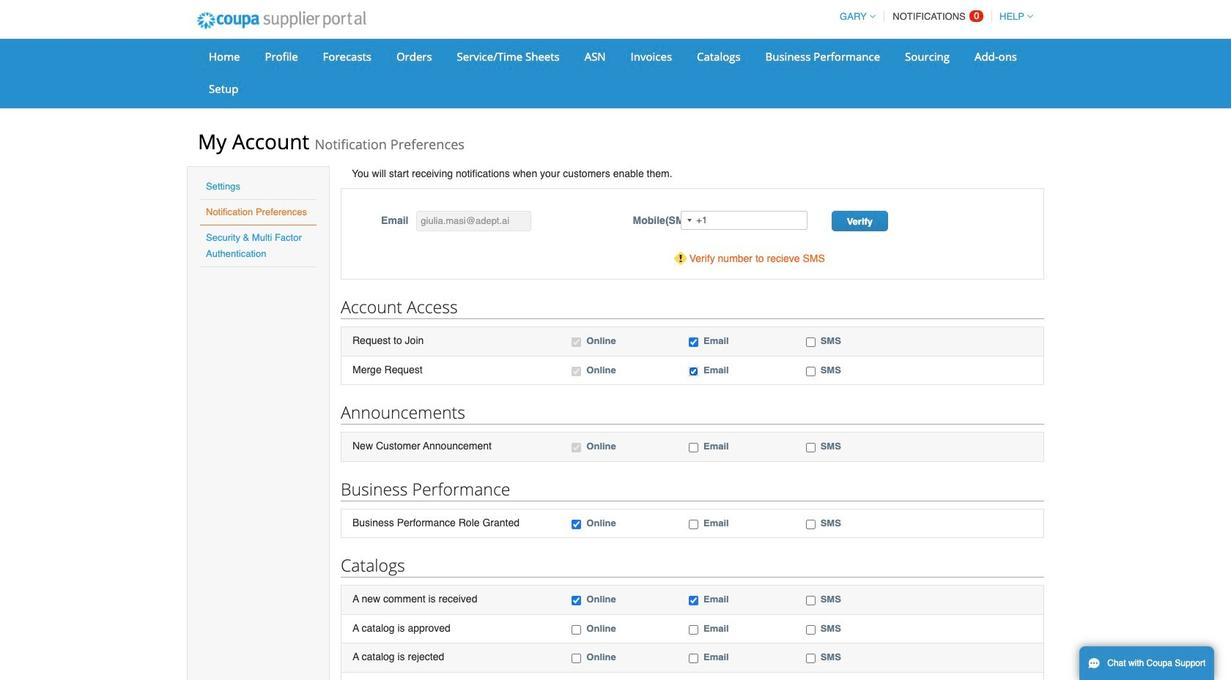 Task type: locate. For each thing, give the bounding box(es) containing it.
None text field
[[416, 211, 532, 232]]

navigation
[[833, 2, 1033, 31]]

coupa supplier portal image
[[187, 2, 376, 39]]

None checkbox
[[572, 338, 581, 347], [806, 338, 815, 347], [572, 367, 581, 376], [689, 367, 698, 376], [572, 520, 581, 530], [806, 520, 815, 530], [689, 597, 698, 606], [689, 626, 698, 635], [806, 626, 815, 635], [572, 338, 581, 347], [806, 338, 815, 347], [572, 367, 581, 376], [689, 367, 698, 376], [572, 520, 581, 530], [806, 520, 815, 530], [689, 597, 698, 606], [689, 626, 698, 635], [806, 626, 815, 635]]

Telephone country code field
[[682, 212, 696, 229]]

None checkbox
[[689, 338, 698, 347], [806, 367, 815, 376], [572, 443, 581, 453], [689, 443, 698, 453], [806, 443, 815, 453], [689, 520, 698, 530], [572, 597, 581, 606], [806, 597, 815, 606], [572, 626, 581, 635], [572, 655, 581, 664], [689, 655, 698, 664], [806, 655, 815, 664], [689, 338, 698, 347], [806, 367, 815, 376], [572, 443, 581, 453], [689, 443, 698, 453], [806, 443, 815, 453], [689, 520, 698, 530], [572, 597, 581, 606], [806, 597, 815, 606], [572, 626, 581, 635], [572, 655, 581, 664], [689, 655, 698, 664], [806, 655, 815, 664]]



Task type: vqa. For each thing, say whether or not it's contained in the screenshot.
Example
no



Task type: describe. For each thing, give the bounding box(es) containing it.
+1 201-555-0123 text field
[[681, 211, 808, 230]]

telephone country code image
[[688, 219, 692, 222]]



